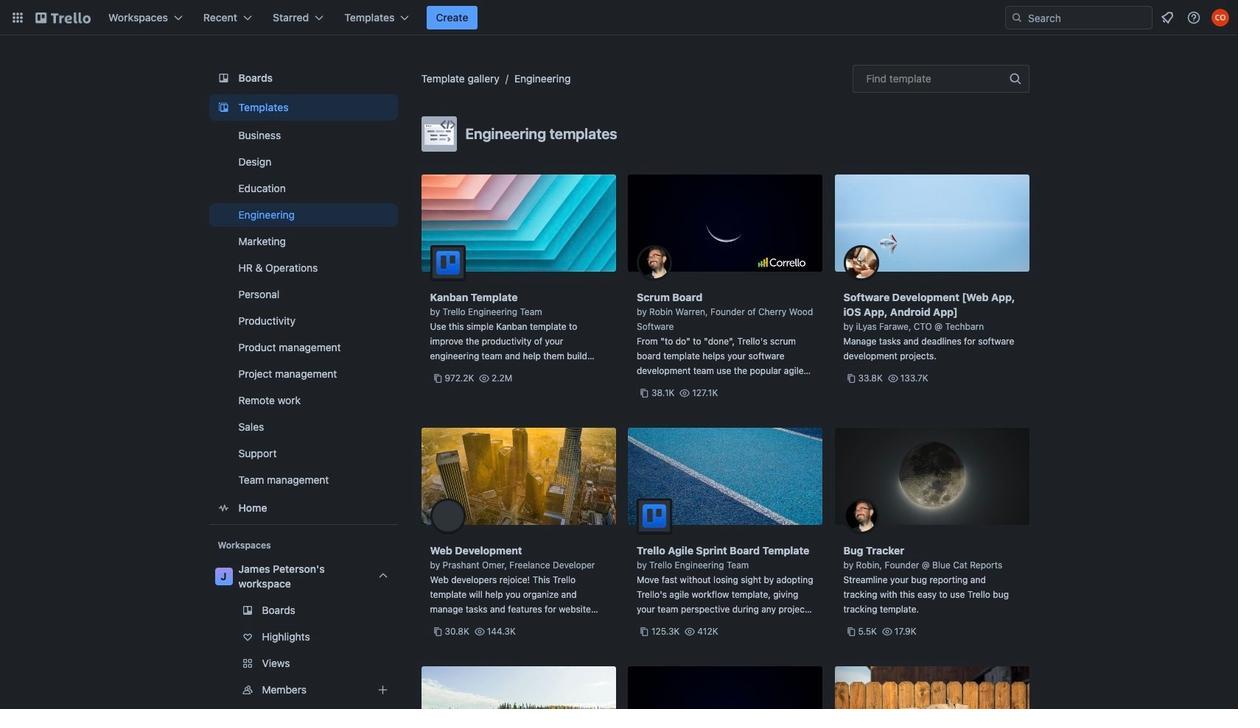Task type: describe. For each thing, give the bounding box(es) containing it.
home image
[[215, 500, 233, 518]]

Search field
[[1023, 7, 1152, 28]]

primary element
[[0, 0, 1239, 35]]

back to home image
[[35, 6, 91, 29]]

board image
[[215, 69, 233, 87]]

prashant omer, freelance developer image
[[430, 499, 466, 535]]

trello engineering team image
[[430, 246, 466, 281]]

open information menu image
[[1187, 10, 1202, 25]]

ilyas farawe, cto @ techbarn image
[[844, 246, 879, 281]]



Task type: locate. For each thing, give the bounding box(es) containing it.
christina overa (christinaovera) image
[[1212, 9, 1230, 27]]

robin, founder @ blue cat reports image
[[844, 499, 879, 535]]

template board image
[[215, 99, 233, 116]]

engineering icon image
[[421, 116, 457, 152]]

None field
[[853, 65, 1030, 93]]

add image
[[374, 682, 392, 700]]

robin warren, founder of cherry wood software image
[[637, 246, 672, 281]]

search image
[[1012, 12, 1023, 24]]

trello engineering team image
[[637, 499, 672, 535]]

0 notifications image
[[1159, 9, 1177, 27]]



Task type: vqa. For each thing, say whether or not it's contained in the screenshot.
the Engineering Icon
yes



